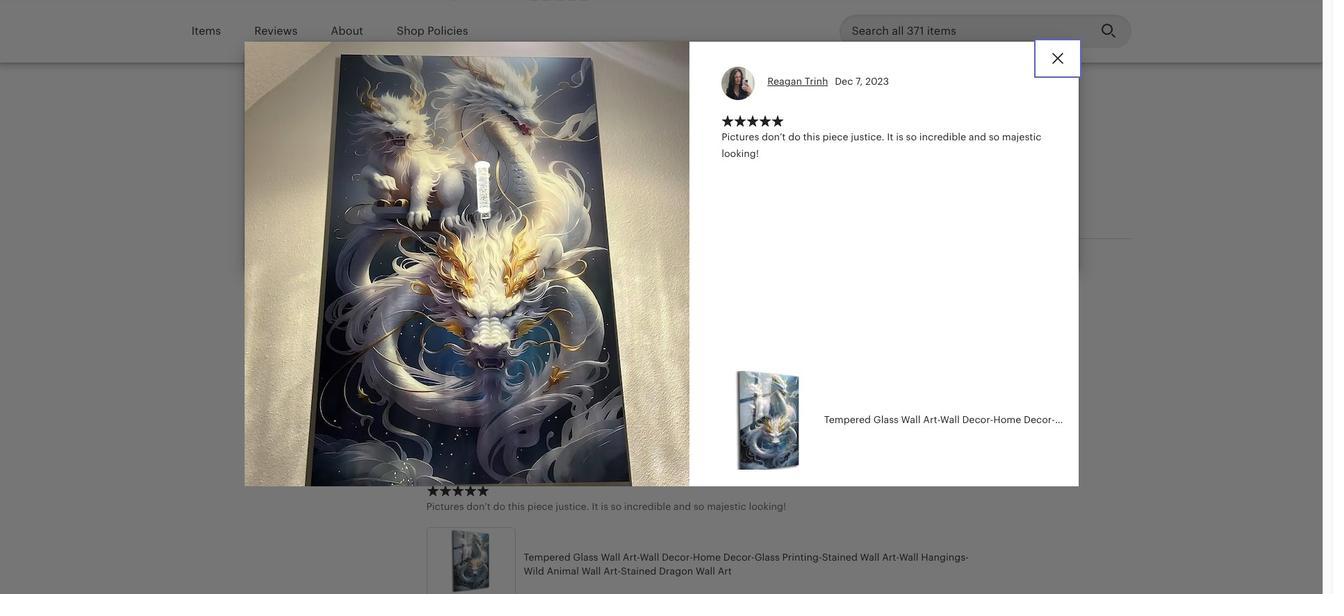 Task type: locate. For each thing, give the bounding box(es) containing it.
so
[[906, 131, 917, 142], [989, 131, 1000, 142], [611, 501, 622, 512], [694, 501, 704, 512]]

2023 for on dec 7, 2023
[[509, 256, 532, 267]]

1 vertical spatial don't
[[467, 501, 491, 512]]

looking! up tempered glass wall art-wall decor-home decor-glass printing-stained wall art-wall hangings- wild animal wall art-stained dragon wall art
[[749, 501, 786, 512]]

0 horizontal spatial majestic
[[707, 501, 746, 512]]

tempered up the wild
[[524, 552, 571, 563]]

1 vertical spatial piece
[[527, 501, 553, 512]]

2023
[[503, 30, 527, 41], [865, 76, 889, 87], [509, 256, 532, 267]]

1 horizontal spatial pictures
[[722, 131, 759, 142]]

0 vertical spatial home
[[693, 121, 721, 132]]

1 horizontal spatial and
[[674, 501, 691, 512]]

quickly!
[[583, 70, 619, 81]]

and
[[483, 70, 501, 81], [969, 131, 986, 142], [674, 501, 691, 512]]

2023 for dec 7, 2023
[[865, 76, 889, 87]]

0 horizontal spatial 7,
[[499, 256, 506, 267]]

0 vertical spatial looking!
[[722, 148, 759, 159]]

1 vertical spatial reagan
[[426, 256, 461, 267]]

tempered up thinking at top
[[524, 121, 571, 132]]

tempered glass wall art-wall decor-home decor-glass printing-stained wall art-wall hangings- wild animal wall art-stained dragon wall art link
[[426, 528, 975, 594]]

hangings- inside tempered glass wall art-wall decor-home decor-glass printing-stained wall art-wall hangings- wild animal wall art-stained dragon wall art
[[921, 552, 969, 563]]

on
[[457, 30, 469, 41], [464, 256, 476, 267]]

0 vertical spatial pictures don't do this piece justice. it is so incredible and so majestic looking!
[[722, 131, 1041, 159]]

looks great and arrived in the us quickly!
[[426, 70, 619, 81]]

1 vertical spatial 7,
[[499, 256, 506, 267]]

1 vertical spatial majestic
[[707, 501, 746, 512]]

2 vertical spatial 2023
[[509, 256, 532, 267]]

1 vertical spatial this
[[508, 501, 525, 512]]

7,
[[856, 76, 863, 87], [499, 256, 506, 267]]

printing- for large
[[782, 121, 822, 132]]

1 tempered from the top
[[524, 121, 571, 132]]

1 vertical spatial incredible
[[624, 501, 671, 512]]

hangings- for tempered glass wall art-wall decor-home decor-glass printing-large wall art-wall hangings- thinking man wall art-sculpture wall art gift
[[912, 121, 959, 132]]

printing- for stained
[[782, 552, 822, 563]]

items
[[191, 24, 221, 37]]

home up dragon
[[693, 552, 721, 563]]

this inside reagan trinh added a photo of their purchase dialog
[[803, 131, 820, 142]]

1 vertical spatial hangings-
[[921, 552, 969, 563]]

0 horizontal spatial don't
[[467, 501, 491, 512]]

home up gift
[[693, 121, 721, 132]]

1 horizontal spatial 7,
[[856, 76, 863, 87]]

7, for dec 7, 2023
[[856, 76, 863, 87]]

don't
[[762, 131, 786, 142], [467, 501, 491, 512]]

reagan trinh added a photo of their purchase image
[[244, 42, 689, 487], [427, 278, 618, 469]]

do
[[788, 131, 801, 142], [493, 501, 505, 512]]

reagan inside reagan trinh added a photo of their purchase dialog
[[767, 76, 802, 87]]

shop policies
[[397, 24, 468, 37]]

1 vertical spatial tempered
[[524, 552, 571, 563]]

2 vertical spatial and
[[674, 501, 691, 512]]

home inside 'tempered glass wall art-wall decor-home decor-glass printing-large wall art-wall hangings- thinking man wall art-sculpture wall art gift'
[[693, 121, 721, 132]]

tempered for thinking
[[524, 121, 571, 132]]

and inside reagan trinh added a photo of their purchase dialog
[[969, 131, 986, 142]]

2 horizontal spatial and
[[969, 131, 986, 142]]

is
[[896, 131, 903, 142], [601, 501, 608, 512]]

this up the wild
[[508, 501, 525, 512]]

home for art
[[693, 121, 721, 132]]

1 horizontal spatial is
[[896, 131, 903, 142]]

0 vertical spatial piece
[[823, 131, 848, 142]]

reagan for reagan
[[426, 256, 461, 267]]

0 vertical spatial dec
[[471, 30, 490, 41]]

justice.
[[851, 131, 884, 142], [556, 501, 589, 512]]

0 vertical spatial tempered
[[524, 121, 571, 132]]

1 vertical spatial on
[[464, 256, 476, 267]]

2 printing- from the top
[[782, 552, 822, 563]]

home
[[693, 121, 721, 132], [693, 552, 721, 563]]

it
[[887, 131, 893, 142], [592, 501, 598, 512]]

tempered
[[524, 121, 571, 132], [524, 552, 571, 563]]

justice. up animal
[[556, 501, 589, 512]]

printing- inside tempered glass wall art-wall decor-home decor-glass printing-stained wall art-wall hangings- wild animal wall art-stained dragon wall art
[[782, 552, 822, 563]]

looking!
[[722, 148, 759, 159], [749, 501, 786, 512]]

0 horizontal spatial incredible
[[624, 501, 671, 512]]

0 vertical spatial is
[[896, 131, 903, 142]]

1 vertical spatial it
[[592, 501, 598, 512]]

on right reagan link
[[464, 256, 476, 267]]

on for reagan
[[464, 256, 476, 267]]

reagan
[[767, 76, 802, 87], [426, 256, 461, 267]]

1 horizontal spatial incredible
[[919, 131, 966, 142]]

0 vertical spatial incredible
[[919, 131, 966, 142]]

0 vertical spatial printing-
[[782, 121, 822, 132]]

art left gift
[[698, 134, 712, 145]]

glass
[[573, 121, 598, 132], [755, 121, 780, 132], [573, 552, 598, 563], [755, 552, 780, 563]]

piece
[[823, 131, 848, 142], [527, 501, 553, 512]]

1 vertical spatial 2023
[[865, 76, 889, 87]]

looking! down 'tempered glass wall art-wall decor-home decor-glass printing-large wall art-wall hangings- thinking man wall art-sculpture wall art gift'
[[722, 148, 759, 159]]

1 horizontal spatial reagan
[[767, 76, 802, 87]]

justice. right large
[[851, 131, 884, 142]]

1 vertical spatial pictures
[[426, 501, 464, 512]]

this left large
[[803, 131, 820, 142]]

dec left 9,
[[471, 30, 490, 41]]

1 vertical spatial printing-
[[782, 552, 822, 563]]

art
[[698, 134, 712, 145], [718, 566, 732, 577]]

0 horizontal spatial justice.
[[556, 501, 589, 512]]

printing-
[[782, 121, 822, 132], [782, 552, 822, 563]]

animal
[[547, 566, 579, 577]]

1 home from the top
[[693, 121, 721, 132]]

2 tempered from the top
[[524, 552, 571, 563]]

is inside reagan trinh added a photo of their purchase dialog
[[896, 131, 903, 142]]

0 vertical spatial majestic
[[1002, 131, 1041, 142]]

large
[[822, 121, 848, 132]]

0 horizontal spatial and
[[483, 70, 501, 81]]

dec right reagan link
[[478, 256, 496, 267]]

dec
[[471, 30, 490, 41], [835, 76, 853, 87], [478, 256, 496, 267]]

tempered inside tempered glass wall art-wall decor-home decor-glass printing-stained wall art-wall hangings- wild animal wall art-stained dragon wall art
[[524, 552, 571, 563]]

1 vertical spatial dec
[[835, 76, 853, 87]]

1 horizontal spatial justice.
[[851, 131, 884, 142]]

0 horizontal spatial reagan
[[426, 256, 461, 267]]

majestic
[[1002, 131, 1041, 142], [707, 501, 746, 512]]

0 vertical spatial do
[[788, 131, 801, 142]]

1 vertical spatial is
[[601, 501, 608, 512]]

0 horizontal spatial stained
[[621, 566, 656, 577]]

tempered inside 'tempered glass wall art-wall decor-home decor-glass printing-large wall art-wall hangings- thinking man wall art-sculpture wall art gift'
[[524, 121, 571, 132]]

0 horizontal spatial it
[[592, 501, 598, 512]]

0 vertical spatial on
[[457, 30, 469, 41]]

7, right trinh
[[856, 76, 863, 87]]

art-
[[623, 121, 640, 132], [873, 121, 890, 132], [611, 134, 628, 145], [623, 552, 640, 563], [882, 552, 899, 563], [604, 566, 621, 577]]

decor-
[[662, 121, 693, 132], [723, 121, 755, 132], [662, 552, 693, 563], [723, 552, 755, 563]]

0 horizontal spatial piece
[[527, 501, 553, 512]]

on right lance
[[457, 30, 469, 41]]

0 vertical spatial 7,
[[856, 76, 863, 87]]

don't inside reagan trinh added a photo of their purchase dialog
[[762, 131, 786, 142]]

1 horizontal spatial it
[[887, 131, 893, 142]]

0 horizontal spatial art
[[698, 134, 712, 145]]

tempered for wild
[[524, 552, 571, 563]]

1 vertical spatial art
[[718, 566, 732, 577]]

1 printing- from the top
[[782, 121, 822, 132]]

1 horizontal spatial do
[[788, 131, 801, 142]]

1 horizontal spatial piece
[[823, 131, 848, 142]]

dec right trinh
[[835, 76, 853, 87]]

1 vertical spatial justice.
[[556, 501, 589, 512]]

1 horizontal spatial this
[[803, 131, 820, 142]]

piece down reagan trinh dec 7, 2023
[[823, 131, 848, 142]]

hangings-
[[912, 121, 959, 132], [921, 552, 969, 563]]

0 vertical spatial this
[[803, 131, 820, 142]]

hangings- for tempered glass wall art-wall decor-home decor-glass printing-stained wall art-wall hangings- wild animal wall art-stained dragon wall art
[[921, 552, 969, 563]]

wall
[[601, 121, 620, 132], [640, 121, 659, 132], [851, 121, 870, 132], [890, 121, 909, 132], [589, 134, 608, 145], [676, 134, 695, 145], [601, 552, 620, 563], [640, 552, 659, 563], [860, 552, 880, 563], [899, 552, 919, 563], [581, 566, 601, 577], [696, 566, 715, 577]]

us
[[567, 70, 580, 81]]

lance on dec 9, 2023
[[426, 30, 527, 41]]

2 vertical spatial dec
[[478, 256, 496, 267]]

incredible
[[919, 131, 966, 142], [624, 501, 671, 512]]

2 home from the top
[[693, 552, 721, 563]]

trinh
[[805, 76, 828, 87]]

piece up the wild
[[527, 501, 553, 512]]

art right dragon
[[718, 566, 732, 577]]

dec inside reagan trinh added a photo of their purchase dialog
[[835, 76, 853, 87]]

0 vertical spatial pictures
[[722, 131, 759, 142]]

pictures
[[722, 131, 759, 142], [426, 501, 464, 512]]

0 vertical spatial justice.
[[851, 131, 884, 142]]

0 horizontal spatial is
[[601, 501, 608, 512]]

1 vertical spatial do
[[493, 501, 505, 512]]

great
[[456, 70, 481, 81]]

do inside reagan trinh added a photo of their purchase dialog
[[788, 131, 801, 142]]

2023 inside reagan trinh added a photo of their purchase dialog
[[865, 76, 889, 87]]

reviews link
[[254, 15, 298, 47]]

home inside tempered glass wall art-wall decor-home decor-glass printing-stained wall art-wall hangings- wild animal wall art-stained dragon wall art
[[693, 552, 721, 563]]

1 vertical spatial and
[[969, 131, 986, 142]]

man
[[566, 134, 586, 145]]

0 vertical spatial hangings-
[[912, 121, 959, 132]]

1 horizontal spatial art
[[718, 566, 732, 577]]

looking! inside reagan trinh added a photo of their purchase dialog
[[722, 148, 759, 159]]

0 vertical spatial 2023
[[503, 30, 527, 41]]

1 horizontal spatial stained
[[822, 552, 858, 563]]

stained
[[822, 552, 858, 563], [621, 566, 656, 577]]

0 vertical spatial don't
[[762, 131, 786, 142]]

0 vertical spatial art
[[698, 134, 712, 145]]

home for wall
[[693, 552, 721, 563]]

0 vertical spatial and
[[483, 70, 501, 81]]

1 horizontal spatial majestic
[[1002, 131, 1041, 142]]

7, right reagan link
[[499, 256, 506, 267]]

7, inside reagan trinh added a photo of their purchase dialog
[[856, 76, 863, 87]]

0 vertical spatial reagan
[[767, 76, 802, 87]]

1 vertical spatial stained
[[621, 566, 656, 577]]

hangings- inside 'tempered glass wall art-wall decor-home decor-glass printing-large wall art-wall hangings- thinking man wall art-sculpture wall art gift'
[[912, 121, 959, 132]]

pictures inside pictures don't do this piece justice. it is so incredible and so majestic looking!
[[722, 131, 759, 142]]

2023 for on dec 9, 2023
[[503, 30, 527, 41]]

0 vertical spatial it
[[887, 131, 893, 142]]

1 vertical spatial pictures don't do this piece justice. it is so incredible and so majestic looking!
[[426, 501, 786, 512]]

this
[[803, 131, 820, 142], [508, 501, 525, 512]]

pictures don't do this piece justice. it is so incredible and so majestic looking!
[[722, 131, 1041, 159], [426, 501, 786, 512]]

reagan trinh added a photo of their purchase dialog
[[0, 0, 1333, 594]]

1 horizontal spatial don't
[[762, 131, 786, 142]]

1 vertical spatial home
[[693, 552, 721, 563]]

arrived
[[503, 70, 536, 81]]

printing- inside 'tempered glass wall art-wall decor-home decor-glass printing-large wall art-wall hangings- thinking man wall art-sculpture wall art gift'
[[782, 121, 822, 132]]



Task type: describe. For each thing, give the bounding box(es) containing it.
about link
[[331, 15, 363, 47]]

gift
[[714, 134, 732, 145]]

thinking
[[524, 134, 564, 145]]

dec for dec 7, 2023
[[835, 76, 853, 87]]

Search all 371 items text field
[[839, 15, 1089, 48]]

reagan trinh dec 7, 2023
[[767, 76, 889, 87]]

art inside 'tempered glass wall art-wall decor-home decor-glass printing-large wall art-wall hangings- thinking man wall art-sculpture wall art gift'
[[698, 134, 712, 145]]

reagan trinh image
[[722, 67, 755, 100]]

1 vertical spatial looking!
[[749, 501, 786, 512]]

in
[[538, 70, 547, 81]]

incredible inside reagan trinh added a photo of their purchase dialog
[[919, 131, 966, 142]]

0 horizontal spatial do
[[493, 501, 505, 512]]

tempered glass wall art-wall decor-home decor-glass printing-large wall art-wall hangings- thinking man wall art-sculpture wall art gift
[[524, 121, 959, 145]]

dragon
[[659, 566, 693, 577]]

about
[[331, 24, 363, 37]]

art inside tempered glass wall art-wall decor-home decor-glass printing-stained wall art-wall hangings- wild animal wall art-stained dragon wall art
[[718, 566, 732, 577]]

piece inside reagan trinh added a photo of their purchase dialog
[[823, 131, 848, 142]]

dec for on dec 7, 2023
[[478, 256, 496, 267]]

dec for on dec 9, 2023
[[471, 30, 490, 41]]

lance link
[[426, 30, 454, 41]]

majestic inside reagan trinh added a photo of their purchase dialog
[[1002, 131, 1041, 142]]

reagan trinh added a photo of their purchase image inside dialog
[[244, 42, 689, 487]]

it inside reagan trinh added a photo of their purchase dialog
[[887, 131, 893, 142]]

sculpture
[[628, 134, 673, 145]]

0 horizontal spatial pictures
[[426, 501, 464, 512]]

looks
[[426, 70, 453, 81]]

items link
[[191, 15, 221, 47]]

reagan link
[[426, 256, 461, 267]]

shop policies link
[[397, 15, 468, 47]]

wild
[[524, 566, 544, 577]]

shop
[[397, 24, 425, 37]]

on for lance
[[457, 30, 469, 41]]

0 horizontal spatial this
[[508, 501, 525, 512]]

tempered glass wall art-wall decor-home decor-glass printing-large wall art-wall hangings- thinking man wall art-sculpture wall art gift link
[[426, 96, 975, 171]]

reagan for reagan trinh
[[767, 76, 802, 87]]

reagan on dec 7, 2023
[[426, 256, 532, 267]]

reagan trinh link
[[767, 76, 832, 87]]

7, for on dec 7, 2023
[[499, 256, 506, 267]]

tempered glass wall art-wall decor-home decor-glass printing-stained wall art-wall hangings- wild animal wall art-stained dragon wall art
[[524, 552, 969, 577]]

pictures don't do this piece justice. it is so incredible and so majestic looking! inside reagan trinh added a photo of their purchase dialog
[[722, 131, 1041, 159]]

the
[[549, 70, 565, 81]]

policies
[[427, 24, 468, 37]]

tempered glass wall art-wall decor-home decor-glass printing-stained wall art-wall hangings-wild animal wall art-stained dragon wall art image
[[722, 371, 820, 470]]

0 vertical spatial stained
[[822, 552, 858, 563]]

reviews
[[254, 24, 298, 37]]

justice. inside reagan trinh added a photo of their purchase dialog
[[851, 131, 884, 142]]

9,
[[492, 30, 501, 41]]

lance
[[426, 30, 454, 41]]



Task type: vqa. For each thing, say whether or not it's contained in the screenshot.
Follow associated with Follow shop
no



